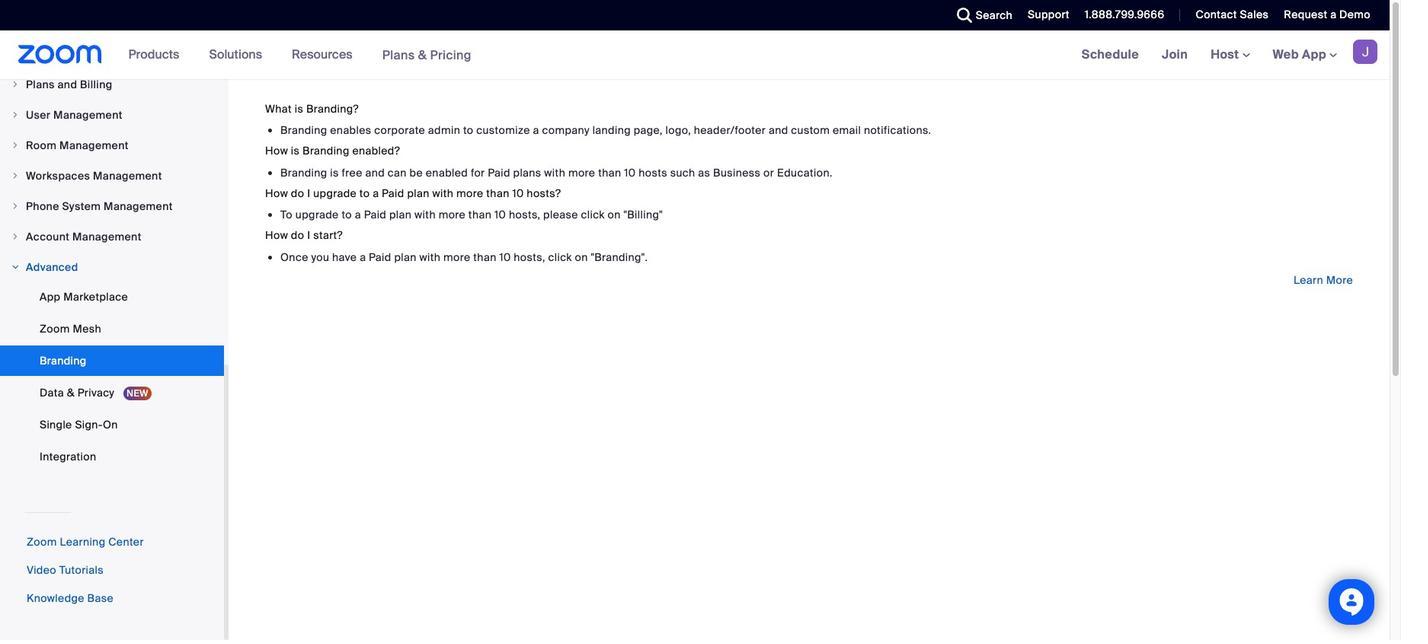 Task type: describe. For each thing, give the bounding box(es) containing it.
more inside to upgrade to a paid plan with more than 10 hosts, please click on "billing" how do i start?
[[439, 208, 466, 222]]

contact
[[1196, 8, 1237, 21]]

or
[[764, 166, 774, 180]]

branding link
[[0, 346, 224, 376]]

landing
[[593, 124, 631, 137]]

web app
[[1273, 46, 1327, 62]]

right image for user management
[[11, 110, 20, 120]]

can
[[388, 166, 407, 180]]

search
[[976, 8, 1013, 22]]

on inside to upgrade to a paid plan with more than 10 hosts, please click on "billing" how do i start?
[[608, 208, 621, 222]]

more down branding enables corporate admin to customize a company landing page, logo, header/footer and custom email notifications. how is branding enabled?
[[568, 166, 595, 180]]

education.
[[777, 166, 833, 180]]

solutions button
[[209, 30, 269, 79]]

with up hosts?
[[544, 166, 566, 180]]

enabled
[[426, 166, 468, 180]]

zoom for zoom learning center
[[27, 536, 57, 549]]

& for plans
[[418, 47, 427, 63]]

app inside 'advanced' menu
[[40, 290, 61, 304]]

to upgrade to a paid plan with more than 10 hosts, please click on "billing" how do i start?
[[265, 208, 663, 242]]

resources button
[[292, 30, 359, 79]]

i inside to upgrade to a paid plan with more than 10 hosts, please click on "billing" how do i start?
[[307, 229, 310, 242]]

plans & pricing
[[382, 47, 472, 63]]

sign-
[[75, 418, 103, 432]]

account
[[26, 230, 70, 244]]

right image inside advanced menu item
[[11, 263, 20, 272]]

web
[[1273, 46, 1299, 62]]

than inside to upgrade to a paid plan with more than 10 hosts, please click on "billing" how do i start?
[[469, 208, 492, 222]]

and inside menu item
[[58, 78, 77, 91]]

do inside to upgrade to a paid plan with more than 10 hosts, please click on "billing" how do i start?
[[291, 229, 304, 242]]

learning
[[60, 536, 105, 549]]

pricing
[[430, 47, 472, 63]]

"billing"
[[624, 208, 663, 222]]

is for what
[[295, 102, 304, 116]]

10 down to upgrade to a paid plan with more than 10 hosts, please click on "billing" how do i start?
[[499, 250, 511, 264]]

than left hosts?
[[486, 187, 510, 200]]

hosts, for click
[[514, 250, 545, 264]]

more
[[1326, 273, 1353, 287]]

as
[[698, 166, 710, 180]]

custom
[[791, 124, 830, 137]]

once you have a paid plan with more than 10 hosts, click on "branding".
[[280, 250, 648, 264]]

demo
[[1340, 8, 1371, 21]]

solutions
[[209, 46, 262, 62]]

on
[[103, 418, 118, 432]]

resources
[[292, 46, 353, 62]]

"branding".
[[591, 250, 648, 264]]

10 inside to upgrade to a paid plan with more than 10 hosts, please click on "billing" how do i start?
[[495, 208, 506, 222]]

branding for branding is free and can be enabled for paid plans with more than 10 hosts such as business or education. how do i upgrade to a paid plan with more than 10 hosts?
[[280, 166, 327, 180]]

management inside menu item
[[104, 200, 173, 213]]

plans and billing
[[26, 78, 112, 91]]

account management
[[26, 230, 142, 244]]

video
[[27, 564, 56, 578]]

and inside branding is free and can be enabled for paid plans with more than 10 hosts such as business or education. how do i upgrade to a paid plan with more than 10 hosts?
[[365, 166, 385, 180]]

tutorials
[[59, 564, 104, 578]]

integration link
[[0, 442, 224, 472]]

management for room management
[[59, 139, 129, 152]]

user management menu item
[[0, 101, 224, 130]]

base
[[87, 592, 114, 606]]

data & privacy link
[[0, 378, 224, 408]]

page,
[[634, 124, 663, 137]]

company
[[542, 124, 590, 137]]

plans for plans and billing
[[26, 78, 55, 91]]

workspaces management
[[26, 169, 162, 183]]

1 vertical spatial click
[[548, 250, 572, 264]]

products
[[128, 46, 179, 62]]

join link
[[1151, 30, 1200, 79]]

click inside to upgrade to a paid plan with more than 10 hosts, please click on "billing" how do i start?
[[581, 208, 605, 222]]

mesh
[[73, 322, 101, 336]]

how inside branding enables corporate admin to customize a company landing page, logo, header/footer and custom email notifications. how is branding enabled?
[[265, 144, 288, 158]]

workspaces management menu item
[[0, 162, 224, 191]]

please
[[543, 208, 578, 222]]

a right have
[[360, 250, 366, 264]]

zoom logo image
[[18, 45, 102, 64]]

and inside branding enables corporate admin to customize a company landing page, logo, header/footer and custom email notifications. how is branding enabled?
[[769, 124, 788, 137]]

business
[[713, 166, 761, 180]]

privacy
[[77, 386, 114, 400]]

logo,
[[666, 124, 691, 137]]

right image for workspaces
[[11, 171, 20, 181]]

customize
[[476, 124, 530, 137]]

admin
[[428, 124, 460, 137]]

host button
[[1211, 46, 1250, 62]]

request
[[1284, 8, 1328, 21]]

with down enabled
[[432, 187, 454, 200]]

be
[[410, 166, 423, 180]]

advanced menu item
[[0, 253, 224, 282]]

room management
[[26, 139, 129, 152]]

schedule
[[1082, 46, 1139, 62]]

upgrade inside branding is free and can be enabled for paid plans with more than 10 hosts such as business or education. how do i upgrade to a paid plan with more than 10 hosts?
[[313, 187, 357, 200]]

a left 'demo'
[[1331, 8, 1337, 21]]

room
[[26, 139, 57, 152]]

1 vertical spatial on
[[575, 250, 588, 264]]

management for workspaces management
[[93, 169, 162, 183]]

user management
[[26, 108, 123, 122]]

1.888.799.9666
[[1085, 8, 1165, 21]]

marketplace
[[63, 290, 128, 304]]

zoom learning center link
[[27, 536, 144, 549]]

plan for to
[[389, 208, 412, 222]]

join
[[1162, 46, 1188, 62]]

once
[[280, 250, 308, 264]]

10 left hosts
[[624, 166, 636, 180]]

such
[[670, 166, 695, 180]]

plans and billing menu item
[[0, 70, 224, 99]]

branding?
[[306, 102, 359, 116]]

branding for branding enables corporate admin to customize a company landing page, logo, header/footer and custom email notifications. how is branding enabled?
[[280, 124, 327, 137]]

plans
[[513, 166, 542, 180]]

you
[[311, 250, 329, 264]]

free
[[342, 166, 363, 180]]

video tutorials
[[27, 564, 104, 578]]

admin menu menu
[[0, 70, 224, 476]]

zoom for zoom mesh
[[40, 322, 70, 336]]



Task type: locate. For each thing, give the bounding box(es) containing it.
right image inside phone system management menu item
[[11, 202, 20, 211]]

3 how from the top
[[265, 229, 288, 242]]

do
[[291, 187, 304, 200], [291, 229, 304, 242]]

0 vertical spatial click
[[581, 208, 605, 222]]

&
[[418, 47, 427, 63], [67, 386, 75, 400]]

right image
[[11, 80, 20, 89], [11, 110, 20, 120], [11, 202, 20, 211], [11, 232, 20, 242]]

to inside to upgrade to a paid plan with more than 10 hosts, please click on "billing" how do i start?
[[342, 208, 352, 222]]

email
[[833, 124, 861, 137]]

1 vertical spatial zoom
[[27, 536, 57, 549]]

right image inside plans and billing menu item
[[11, 80, 20, 89]]

click
[[581, 208, 605, 222], [548, 250, 572, 264]]

plan inside branding is free and can be enabled for paid plans with more than 10 hosts such as business or education. how do i upgrade to a paid plan with more than 10 hosts?
[[407, 187, 430, 200]]

app down advanced
[[40, 290, 61, 304]]

schedule link
[[1070, 30, 1151, 79]]

to down free
[[360, 187, 370, 200]]

2 vertical spatial is
[[330, 166, 339, 180]]

2 vertical spatial plan
[[394, 250, 417, 264]]

branding down what is branding? at the left top of page
[[280, 124, 327, 137]]

learn
[[1294, 273, 1324, 287]]

paid inside to upgrade to a paid plan with more than 10 hosts, please click on "billing" how do i start?
[[364, 208, 387, 222]]

branding inside branding is free and can be enabled for paid plans with more than 10 hosts such as business or education. how do i upgrade to a paid plan with more than 10 hosts?
[[280, 166, 327, 180]]

is for branding
[[330, 166, 339, 180]]

i left start? on the left top
[[307, 229, 310, 242]]

plans & pricing link
[[382, 47, 472, 63], [382, 47, 472, 63]]

2 vertical spatial how
[[265, 229, 288, 242]]

plans for plans & pricing
[[382, 47, 415, 63]]

plan
[[407, 187, 430, 200], [389, 208, 412, 222], [394, 250, 417, 264]]

phone system management menu item
[[0, 192, 224, 221]]

do up once
[[291, 229, 304, 242]]

0 horizontal spatial app
[[40, 290, 61, 304]]

2 do from the top
[[291, 229, 304, 242]]

4 right image from the top
[[11, 232, 20, 242]]

banner
[[0, 30, 1390, 80]]

1 horizontal spatial and
[[365, 166, 385, 180]]

a inside to upgrade to a paid plan with more than 10 hosts, please click on "billing" how do i start?
[[355, 208, 361, 222]]

zoom up video
[[27, 536, 57, 549]]

right image left phone
[[11, 202, 20, 211]]

1.888.799.9666 button
[[1074, 0, 1169, 30], [1085, 8, 1165, 21]]

phone
[[26, 200, 59, 213]]

what is branding?
[[265, 102, 359, 116]]

a inside branding enables corporate admin to customize a company landing page, logo, header/footer and custom email notifications. how is branding enabled?
[[533, 124, 539, 137]]

right image inside user management menu item
[[11, 110, 20, 120]]

knowledge base
[[27, 592, 114, 606]]

how up to
[[265, 187, 288, 200]]

to right admin
[[463, 124, 474, 137]]

2 i from the top
[[307, 229, 310, 242]]

2 vertical spatial right image
[[11, 263, 20, 272]]

do up to
[[291, 187, 304, 200]]

account management menu item
[[0, 223, 224, 251]]

i
[[307, 187, 310, 200], [307, 229, 310, 242]]

on left "billing"
[[608, 208, 621, 222]]

to inside branding enables corporate admin to customize a company landing page, logo, header/footer and custom email notifications. how is branding enabled?
[[463, 124, 474, 137]]

10
[[624, 166, 636, 180], [512, 187, 524, 200], [495, 208, 506, 222], [499, 250, 511, 264]]

0 vertical spatial how
[[265, 144, 288, 158]]

branding enables corporate admin to customize a company landing page, logo, header/footer and custom email notifications. how is branding enabled?
[[265, 124, 931, 158]]

a left company
[[533, 124, 539, 137]]

0 vertical spatial on
[[608, 208, 621, 222]]

plan down can
[[389, 208, 412, 222]]

products button
[[128, 30, 186, 79]]

right image left plans and billing
[[11, 80, 20, 89]]

0 vertical spatial and
[[58, 78, 77, 91]]

single
[[40, 418, 72, 432]]

plans inside plans and billing menu item
[[26, 78, 55, 91]]

1 do from the top
[[291, 187, 304, 200]]

10 down the plans
[[512, 187, 524, 200]]

1 vertical spatial plan
[[389, 208, 412, 222]]

branding
[[280, 124, 327, 137], [303, 144, 350, 158], [280, 166, 327, 180], [40, 354, 87, 368]]

0 horizontal spatial to
[[342, 208, 352, 222]]

1 horizontal spatial plans
[[382, 47, 415, 63]]

system
[[62, 200, 101, 213]]

right image left account
[[11, 232, 20, 242]]

0 horizontal spatial on
[[575, 250, 588, 264]]

how down what
[[265, 144, 288, 158]]

support
[[1028, 8, 1070, 21]]

host
[[1211, 46, 1243, 62]]

& inside 'advanced' menu
[[67, 386, 75, 400]]

is inside branding enables corporate admin to customize a company landing page, logo, header/footer and custom email notifications. how is branding enabled?
[[291, 144, 300, 158]]

& left pricing
[[418, 47, 427, 63]]

management down the billing
[[53, 108, 123, 122]]

right image left workspaces
[[11, 171, 20, 181]]

1 i from the top
[[307, 187, 310, 200]]

right image left advanced
[[11, 263, 20, 272]]

branding down zoom mesh
[[40, 354, 87, 368]]

search button
[[945, 0, 1017, 30]]

0 vertical spatial right image
[[11, 141, 20, 150]]

how inside to upgrade to a paid plan with more than 10 hosts, please click on "billing" how do i start?
[[265, 229, 288, 242]]

right image for phone system management
[[11, 202, 20, 211]]

2 horizontal spatial and
[[769, 124, 788, 137]]

and down enabled?
[[365, 166, 385, 180]]

center
[[108, 536, 144, 549]]

than down branding enables corporate admin to customize a company landing page, logo, header/footer and custom email notifications. how is branding enabled?
[[598, 166, 621, 180]]

hosts, for please
[[509, 208, 541, 222]]

1 vertical spatial plans
[[26, 78, 55, 91]]

and left the billing
[[58, 78, 77, 91]]

with
[[544, 166, 566, 180], [432, 187, 454, 200], [415, 208, 436, 222], [419, 250, 441, 264]]

request a demo link
[[1273, 0, 1390, 30], [1284, 8, 1371, 21]]

upgrade down free
[[313, 187, 357, 200]]

video tutorials link
[[27, 564, 104, 578]]

1 vertical spatial and
[[769, 124, 788, 137]]

click down please
[[548, 250, 572, 264]]

right image
[[11, 141, 20, 150], [11, 171, 20, 181], [11, 263, 20, 272]]

a inside branding is free and can be enabled for paid plans with more than 10 hosts such as business or education. how do i upgrade to a paid plan with more than 10 hosts?
[[373, 187, 379, 200]]

zoom left mesh on the left bottom of page
[[40, 322, 70, 336]]

zoom
[[40, 322, 70, 336], [27, 536, 57, 549]]

0 vertical spatial upgrade
[[313, 187, 357, 200]]

3 right image from the top
[[11, 263, 20, 272]]

integration
[[40, 450, 96, 464]]

to
[[280, 208, 293, 222]]

knowledge
[[27, 592, 84, 606]]

0 vertical spatial zoom
[[40, 322, 70, 336]]

0 vertical spatial hosts,
[[509, 208, 541, 222]]

with down be
[[415, 208, 436, 222]]

right image for plans and billing
[[11, 80, 20, 89]]

management up phone system management menu item
[[93, 169, 162, 183]]

right image for room
[[11, 141, 20, 150]]

than down to upgrade to a paid plan with more than 10 hosts, please click on "billing" how do i start?
[[473, 250, 497, 264]]

more down to upgrade to a paid plan with more than 10 hosts, please click on "billing" how do i start?
[[444, 250, 471, 264]]

1 vertical spatial &
[[67, 386, 75, 400]]

0 vertical spatial do
[[291, 187, 304, 200]]

data & privacy
[[40, 386, 117, 400]]

hosts, down please
[[514, 250, 545, 264]]

app
[[1302, 46, 1327, 62], [40, 290, 61, 304]]

is right what
[[295, 102, 304, 116]]

right image inside workspaces management menu item
[[11, 171, 20, 181]]

0 vertical spatial app
[[1302, 46, 1327, 62]]

1 horizontal spatial to
[[360, 187, 370, 200]]

more down enabled
[[439, 208, 466, 222]]

app right web
[[1302, 46, 1327, 62]]

plans left pricing
[[382, 47, 415, 63]]

right image inside account management menu item
[[11, 232, 20, 242]]

2 vertical spatial to
[[342, 208, 352, 222]]

enabled?
[[352, 144, 400, 158]]

right image left room
[[11, 141, 20, 150]]

how down to
[[265, 229, 288, 242]]

contact sales link
[[1185, 0, 1273, 30], [1196, 8, 1269, 21]]

hosts, down hosts?
[[509, 208, 541, 222]]

i inside branding is free and can be enabled for paid plans with more than 10 hosts such as business or education. how do i upgrade to a paid plan with more than 10 hosts?
[[307, 187, 310, 200]]

0 vertical spatial to
[[463, 124, 474, 137]]

product information navigation
[[117, 30, 483, 80]]

zoom inside zoom mesh link
[[40, 322, 70, 336]]

data
[[40, 386, 64, 400]]

with down to upgrade to a paid plan with more than 10 hosts, please click on "billing" how do i start?
[[419, 250, 441, 264]]

2 vertical spatial and
[[365, 166, 385, 180]]

enables
[[330, 124, 372, 137]]

plan for have
[[394, 250, 417, 264]]

room management menu item
[[0, 131, 224, 160]]

1 horizontal spatial &
[[418, 47, 427, 63]]

1 vertical spatial upgrade
[[295, 208, 339, 222]]

10 up once you have a paid plan with more than 10 hosts, click on "branding".
[[495, 208, 506, 222]]

learn more
[[1294, 273, 1353, 287]]

plan right have
[[394, 250, 417, 264]]

2 horizontal spatial to
[[463, 124, 474, 137]]

meetings navigation
[[1070, 30, 1390, 80]]

to up start? on the left top
[[342, 208, 352, 222]]

web app button
[[1273, 46, 1337, 62]]

app inside meetings navigation
[[1302, 46, 1327, 62]]

branding inside 'advanced' menu
[[40, 354, 87, 368]]

a down enabled?
[[373, 187, 379, 200]]

banner containing products
[[0, 30, 1390, 80]]

knowledge base link
[[27, 592, 114, 606]]

1 how from the top
[[265, 144, 288, 158]]

what
[[265, 102, 292, 116]]

2 how from the top
[[265, 187, 288, 200]]

on left "branding".
[[575, 250, 588, 264]]

1 vertical spatial hosts,
[[514, 250, 545, 264]]

hosts
[[639, 166, 668, 180]]

do inside branding is free and can be enabled for paid plans with more than 10 hosts such as business or education. how do i upgrade to a paid plan with more than 10 hosts?
[[291, 187, 304, 200]]

request a demo
[[1284, 8, 1371, 21]]

management for user management
[[53, 108, 123, 122]]

is inside branding is free and can be enabled for paid plans with more than 10 hosts such as business or education. how do i upgrade to a paid plan with more than 10 hosts?
[[330, 166, 339, 180]]

workspaces
[[26, 169, 90, 183]]

1 vertical spatial app
[[40, 290, 61, 304]]

plan down be
[[407, 187, 430, 200]]

management down workspaces management menu item
[[104, 200, 173, 213]]

management up workspaces management
[[59, 139, 129, 152]]

plans up user in the top left of the page
[[26, 78, 55, 91]]

advanced menu
[[0, 282, 224, 474]]

branding down enables
[[303, 144, 350, 158]]

0 horizontal spatial and
[[58, 78, 77, 91]]

management
[[53, 108, 123, 122], [59, 139, 129, 152], [93, 169, 162, 183], [104, 200, 173, 213], [72, 230, 142, 244]]

plans inside product information navigation
[[382, 47, 415, 63]]

for
[[471, 166, 485, 180]]

2 right image from the top
[[11, 171, 20, 181]]

and
[[58, 78, 77, 91], [769, 124, 788, 137], [365, 166, 385, 180]]

profile picture image
[[1353, 40, 1378, 64]]

upgrade inside to upgrade to a paid plan with more than 10 hosts, please click on "billing" how do i start?
[[295, 208, 339, 222]]

to inside branding is free and can be enabled for paid plans with more than 10 hosts such as business or education. how do i upgrade to a paid plan with more than 10 hosts?
[[360, 187, 370, 200]]

1 vertical spatial i
[[307, 229, 310, 242]]

0 vertical spatial &
[[418, 47, 427, 63]]

right image left user in the top left of the page
[[11, 110, 20, 120]]

3 right image from the top
[[11, 202, 20, 211]]

click right please
[[581, 208, 605, 222]]

1 horizontal spatial click
[[581, 208, 605, 222]]

i up once
[[307, 187, 310, 200]]

is left free
[[330, 166, 339, 180]]

a down free
[[355, 208, 361, 222]]

start?
[[313, 229, 343, 242]]

1 vertical spatial how
[[265, 187, 288, 200]]

paid
[[488, 166, 510, 180], [382, 187, 404, 200], [364, 208, 387, 222], [369, 250, 391, 264]]

contact sales
[[1196, 8, 1269, 21]]

1 vertical spatial is
[[291, 144, 300, 158]]

header/footer
[[694, 124, 766, 137]]

1 right image from the top
[[11, 141, 20, 150]]

right image inside room management menu item
[[11, 141, 20, 150]]

zoom mesh link
[[0, 314, 224, 344]]

0 horizontal spatial plans
[[26, 78, 55, 91]]

hosts, inside to upgrade to a paid plan with more than 10 hosts, please click on "billing" how do i start?
[[509, 208, 541, 222]]

more
[[568, 166, 595, 180], [456, 187, 484, 200], [439, 208, 466, 222], [444, 250, 471, 264]]

zoom mesh
[[40, 322, 101, 336]]

0 vertical spatial i
[[307, 187, 310, 200]]

notifications.
[[864, 124, 931, 137]]

how
[[265, 144, 288, 158], [265, 187, 288, 200], [265, 229, 288, 242]]

app marketplace link
[[0, 282, 224, 312]]

& right data
[[67, 386, 75, 400]]

1 right image from the top
[[11, 80, 20, 89]]

branding for branding
[[40, 354, 87, 368]]

upgrade up start? on the left top
[[295, 208, 339, 222]]

than down "for"
[[469, 208, 492, 222]]

0 horizontal spatial click
[[548, 250, 572, 264]]

corporate
[[374, 124, 425, 137]]

1 horizontal spatial on
[[608, 208, 621, 222]]

how inside branding is free and can be enabled for paid plans with more than 10 hosts such as business or education. how do i upgrade to a paid plan with more than 10 hosts?
[[265, 187, 288, 200]]

management up advanced menu item
[[72, 230, 142, 244]]

1 horizontal spatial app
[[1302, 46, 1327, 62]]

with inside to upgrade to a paid plan with more than 10 hosts, please click on "billing" how do i start?
[[415, 208, 436, 222]]

1 vertical spatial to
[[360, 187, 370, 200]]

management for account management
[[72, 230, 142, 244]]

is down what is branding? at the left top of page
[[291, 144, 300, 158]]

plan inside to upgrade to a paid plan with more than 10 hosts, please click on "billing" how do i start?
[[389, 208, 412, 222]]

1 vertical spatial right image
[[11, 171, 20, 181]]

0 vertical spatial plans
[[382, 47, 415, 63]]

to
[[463, 124, 474, 137], [360, 187, 370, 200], [342, 208, 352, 222]]

0 vertical spatial is
[[295, 102, 304, 116]]

branding up to
[[280, 166, 327, 180]]

is
[[295, 102, 304, 116], [291, 144, 300, 158], [330, 166, 339, 180]]

0 vertical spatial plan
[[407, 187, 430, 200]]

advanced
[[26, 261, 78, 274]]

2 right image from the top
[[11, 110, 20, 120]]

& for data
[[67, 386, 75, 400]]

branding is free and can be enabled for paid plans with more than 10 hosts such as business or education. how do i upgrade to a paid plan with more than 10 hosts?
[[265, 166, 833, 200]]

more down "for"
[[456, 187, 484, 200]]

0 horizontal spatial &
[[67, 386, 75, 400]]

zoom learning center
[[27, 536, 144, 549]]

& inside product information navigation
[[418, 47, 427, 63]]

1 vertical spatial do
[[291, 229, 304, 242]]

app marketplace
[[40, 290, 128, 304]]

sales
[[1240, 8, 1269, 21]]

hosts?
[[527, 187, 561, 200]]

and left the custom on the top right
[[769, 124, 788, 137]]

right image for account management
[[11, 232, 20, 242]]



Task type: vqa. For each thing, say whether or not it's contained in the screenshot.
the bottom Personal Contacts
no



